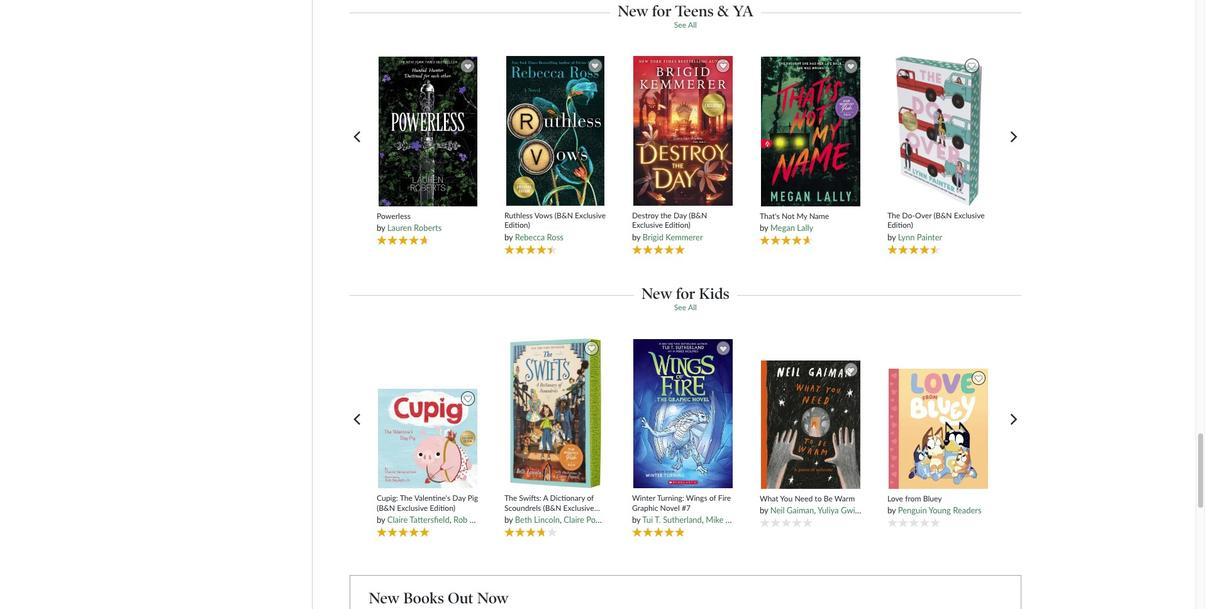 Task type: vqa. For each thing, say whether or not it's contained in the screenshot.


Task type: locate. For each thing, give the bounding box(es) containing it.
2 see all link from the top
[[674, 303, 697, 312]]

(b&n down a in the bottom left of the page
[[543, 503, 562, 513]]

by down cupig: at bottom
[[377, 515, 385, 525]]

1 see all link from the top
[[674, 20, 697, 29]]

dictionary
[[550, 494, 585, 503]]

exclusive inside the swifts: a dictionary of scoundrels (b&n exclusive edition)
[[564, 503, 594, 513]]

0 horizontal spatial of
[[587, 494, 594, 503]]

exclusive up claire tattersfield link
[[397, 503, 428, 513]]

edition) down ruthless
[[505, 221, 530, 230]]

(b&n up kemmerer
[[689, 211, 707, 220]]

the left the "do-"
[[888, 211, 901, 220]]

1 vertical spatial see all link
[[674, 303, 697, 312]]

1 horizontal spatial of
[[710, 494, 716, 503]]

vows
[[535, 211, 553, 220]]

day right the
[[674, 211, 687, 220]]

the swifts: a dictionary of scoundrels (b&n exclusive edition)
[[505, 494, 594, 522]]

powerless image
[[378, 56, 478, 207]]

kemmerer
[[666, 232, 703, 242]]

warm
[[835, 494, 855, 503]]

edition) down scoundrels
[[505, 513, 530, 522]]

day
[[674, 211, 687, 220], [453, 494, 466, 503]]

lynn
[[898, 232, 915, 242]]

powell
[[587, 515, 610, 525]]

by inside cupig: the valentine's day pig (b&n exclusive edition) by claire tattersfield , rob sayegh jr. (illustrator)
[[377, 515, 385, 525]]

beth lincoln link
[[515, 515, 560, 525]]

powerless by lauren roberts
[[377, 211, 442, 233]]

gwilym
[[841, 505, 868, 516]]

not
[[782, 211, 795, 221]]

2 see from the top
[[674, 303, 687, 312]]

see all link
[[674, 20, 697, 29], [674, 303, 697, 312]]

be
[[824, 494, 833, 503]]

ruthless
[[505, 211, 533, 220]]

new inside new for kids see all
[[642, 284, 673, 302]]

swifts:
[[519, 494, 542, 503]]

of up the powell
[[587, 494, 594, 503]]

1 all from the top
[[688, 20, 697, 29]]

by left tui
[[632, 515, 641, 525]]

(b&n inside ruthless vows (b&n exclusive edition) by rebecca ross
[[555, 211, 573, 220]]

the swifts: a dictionary of scoundrels (b&n exclusive edition) link
[[505, 494, 607, 522]]

claire tattersfield link
[[387, 515, 450, 525]]

winter turning: wings of fire graphic novel #7 by tui t. sutherland , mike holmes (illustrator)
[[632, 494, 794, 525]]

cupig:
[[377, 494, 398, 503]]

by left beth
[[505, 515, 513, 525]]

the do-over (b&n exclusive edition) by lynn painter
[[888, 211, 985, 242]]

all
[[688, 20, 697, 29], [688, 303, 697, 312]]

by inside what you need to be warm by neil gaiman , yuliya gwilym (illustrator) ,
[[760, 505, 769, 516]]

brigid
[[643, 232, 664, 242]]

1 of from the left
[[587, 494, 594, 503]]

exclusive
[[575, 211, 606, 220], [954, 211, 985, 220], [632, 221, 663, 230], [397, 503, 428, 513], [564, 503, 594, 513]]

day left pig
[[453, 494, 466, 503]]

claire inside cupig: the valentine's day pig (b&n exclusive edition) by claire tattersfield , rob sayegh jr. (illustrator)
[[387, 515, 408, 525]]

0 vertical spatial see all link
[[674, 20, 697, 29]]

winter turning: wings of fire graphic novel #7 link
[[632, 494, 735, 513]]

1 vertical spatial day
[[453, 494, 466, 503]]

exclusive inside cupig: the valentine's day pig (b&n exclusive edition) by claire tattersfield , rob sayegh jr. (illustrator)
[[397, 503, 428, 513]]

that's
[[760, 211, 780, 221]]

1 horizontal spatial claire
[[564, 515, 584, 525]]

winter turning: wings of fire graphic novel #7 image
[[633, 338, 734, 489]]

new left books
[[369, 589, 400, 607]]

from
[[905, 494, 921, 503]]

wings
[[686, 494, 708, 503]]

by down that's
[[760, 223, 769, 233]]

exclusive inside destroy the day (b&n exclusive edition) by brigid kemmerer
[[632, 221, 663, 230]]

0 horizontal spatial the
[[400, 494, 413, 503]]

1 horizontal spatial the
[[505, 494, 517, 503]]

new books out now
[[369, 589, 509, 607]]

0 horizontal spatial for
[[652, 2, 672, 20]]

novel
[[660, 503, 680, 513]]

you
[[780, 494, 793, 503]]

brigid kemmerer link
[[643, 232, 703, 242]]

tattersfield
[[410, 515, 450, 525]]

by
[[377, 223, 385, 233], [760, 223, 769, 233], [505, 232, 513, 242], [632, 232, 641, 242], [888, 232, 896, 242], [760, 505, 769, 516], [888, 505, 896, 516], [377, 515, 385, 525], [505, 515, 513, 525], [632, 515, 641, 525]]

bluey
[[923, 494, 942, 503]]

of left fire
[[710, 494, 716, 503]]

edition) down the "do-"
[[888, 221, 913, 230]]

&
[[718, 2, 729, 20]]

what you need to be warm image
[[761, 360, 862, 489]]

(illustrator) down love
[[870, 505, 909, 516]]

lincoln
[[534, 515, 560, 525]]

a
[[543, 494, 548, 503]]

for inside the new for teens & ya see all
[[652, 2, 672, 20]]

by inside that's not my name by megan lally
[[760, 223, 769, 233]]

see
[[674, 20, 687, 29], [674, 303, 687, 312]]

for inside new for kids see all
[[676, 284, 696, 302]]

1 vertical spatial all
[[688, 303, 697, 312]]

exclusive up the by beth lincoln , claire powell (illustrator)
[[564, 503, 594, 513]]

day inside destroy the day (b&n exclusive edition) by brigid kemmerer
[[674, 211, 687, 220]]

penguin
[[898, 505, 927, 516]]

1 horizontal spatial day
[[674, 211, 687, 220]]

claire
[[387, 515, 408, 525], [564, 515, 584, 525]]

2 horizontal spatial the
[[888, 211, 901, 220]]

1 claire from the left
[[387, 515, 408, 525]]

1 horizontal spatial for
[[676, 284, 696, 302]]

that's not my name by megan lally
[[760, 211, 829, 233]]

2 all from the top
[[688, 303, 697, 312]]

by down love
[[888, 505, 896, 516]]

the
[[888, 211, 901, 220], [400, 494, 413, 503], [505, 494, 517, 503]]

for left kids
[[676, 284, 696, 302]]

new inside the new for teens & ya see all
[[618, 2, 649, 20]]

see all link for teens
[[674, 20, 697, 29]]

the right cupig: at bottom
[[400, 494, 413, 503]]

1 vertical spatial new
[[642, 284, 673, 302]]

out
[[448, 589, 474, 607]]

neil gaiman link
[[771, 505, 814, 516]]

all inside new for kids see all
[[688, 303, 697, 312]]

ruthless vows (b&n exclusive edition) by rebecca ross
[[505, 211, 606, 242]]

1 vertical spatial see
[[674, 303, 687, 312]]

edition) inside cupig: the valentine's day pig (b&n exclusive edition) by claire tattersfield , rob sayegh jr. (illustrator)
[[430, 503, 456, 513]]

0 vertical spatial day
[[674, 211, 687, 220]]

teens
[[675, 2, 714, 20]]

the
[[661, 211, 672, 220]]

by left rebecca
[[505, 232, 513, 242]]

holmes
[[726, 515, 753, 525]]

, down dictionary
[[560, 515, 562, 525]]

new
[[618, 2, 649, 20], [642, 284, 673, 302], [369, 589, 400, 607]]

edition) down valentine's
[[430, 503, 456, 513]]

2 claire from the left
[[564, 515, 584, 525]]

graphic
[[632, 503, 658, 513]]

exclusive right vows
[[575, 211, 606, 220]]

, inside cupig: the valentine's day pig (b&n exclusive edition) by claire tattersfield , rob sayegh jr. (illustrator)
[[450, 515, 452, 525]]

, down the to
[[814, 505, 816, 516]]

of inside the swifts: a dictionary of scoundrels (b&n exclusive edition)
[[587, 494, 594, 503]]

(illustrator)
[[870, 505, 909, 516], [507, 515, 546, 525], [612, 515, 651, 525], [755, 515, 794, 525]]

by down powerless
[[377, 223, 385, 233]]

0 horizontal spatial claire
[[387, 515, 408, 525]]

2 of from the left
[[710, 494, 716, 503]]

(b&n
[[555, 211, 573, 220], [689, 211, 707, 220], [934, 211, 952, 220], [377, 503, 395, 513], [543, 503, 562, 513]]

(b&n right over
[[934, 211, 952, 220]]

, left mike
[[702, 515, 704, 525]]

pig
[[468, 494, 478, 503]]

(b&n right vows
[[555, 211, 573, 220]]

(b&n down cupig: at bottom
[[377, 503, 395, 513]]

, down the from
[[909, 505, 911, 516]]

for left teens
[[652, 2, 672, 20]]

destroy the day (b&n exclusive edition) image
[[633, 55, 734, 206]]

the do-over (b&n exclusive edition) link
[[888, 211, 990, 230]]

edition) inside the swifts: a dictionary of scoundrels (b&n exclusive edition)
[[505, 513, 530, 522]]

1 see from the top
[[674, 20, 687, 29]]

the up scoundrels
[[505, 494, 517, 503]]

the inside the do-over (b&n exclusive edition) by lynn painter
[[888, 211, 901, 220]]

powerless
[[377, 211, 411, 221]]

the inside the swifts: a dictionary of scoundrels (b&n exclusive edition)
[[505, 494, 517, 503]]

(illustrator) down scoundrels
[[507, 515, 546, 525]]

edition) up brigid kemmerer link at top
[[665, 221, 691, 230]]

by left the brigid
[[632, 232, 641, 242]]

0 horizontal spatial day
[[453, 494, 466, 503]]

rob
[[454, 515, 468, 525]]

new left teens
[[618, 2, 649, 20]]

edition) inside ruthless vows (b&n exclusive edition) by rebecca ross
[[505, 221, 530, 230]]

by inside love from bluey by penguin young readers
[[888, 505, 896, 516]]

for
[[652, 2, 672, 20], [676, 284, 696, 302]]

(illustrator) inside winter turning: wings of fire graphic novel #7 by tui t. sutherland , mike holmes (illustrator)
[[755, 515, 794, 525]]

by down what
[[760, 505, 769, 516]]

, left rob
[[450, 515, 452, 525]]

claire powell (illustrator) link
[[564, 515, 651, 525]]

0 vertical spatial for
[[652, 2, 672, 20]]

,
[[814, 505, 816, 516], [909, 505, 911, 516], [450, 515, 452, 525], [560, 515, 562, 525], [702, 515, 704, 525]]

0 vertical spatial see
[[674, 20, 687, 29]]

(illustrator) down the graphic
[[612, 515, 651, 525]]

young
[[929, 505, 951, 516]]

1 vertical spatial for
[[676, 284, 696, 302]]

see inside new for kids see all
[[674, 303, 687, 312]]

, inside winter turning: wings of fire graphic novel #7 by tui t. sutherland , mike holmes (illustrator)
[[702, 515, 704, 525]]

(illustrator) inside cupig: the valentine's day pig (b&n exclusive edition) by claire tattersfield , rob sayegh jr. (illustrator)
[[507, 515, 546, 525]]

gaiman
[[787, 505, 814, 516]]

0 vertical spatial new
[[618, 2, 649, 20]]

roberts
[[414, 223, 442, 233]]

(illustrator) down what
[[755, 515, 794, 525]]

exclusive right over
[[954, 211, 985, 220]]

lally
[[797, 223, 814, 233]]

claire down dictionary
[[564, 515, 584, 525]]

by left "lynn"
[[888, 232, 896, 242]]

0 vertical spatial all
[[688, 20, 697, 29]]

claire down cupig: at bottom
[[387, 515, 408, 525]]

for for teens
[[652, 2, 672, 20]]

new down the brigid
[[642, 284, 673, 302]]

exclusive down destroy
[[632, 221, 663, 230]]



Task type: describe. For each thing, give the bounding box(es) containing it.
destroy the day (b&n exclusive edition) link
[[632, 211, 735, 230]]

(b&n inside destroy the day (b&n exclusive edition) by brigid kemmerer
[[689, 211, 707, 220]]

love from bluey link
[[888, 494, 990, 504]]

lauren
[[387, 223, 412, 233]]

by inside winter turning: wings of fire graphic novel #7 by tui t. sutherland , mike holmes (illustrator)
[[632, 515, 641, 525]]

destroy
[[632, 211, 659, 220]]

over
[[915, 211, 932, 220]]

tui
[[643, 515, 653, 525]]

winter
[[632, 494, 656, 503]]

sutherland
[[663, 515, 702, 525]]

(b&n inside the swifts: a dictionary of scoundrels (b&n exclusive edition)
[[543, 503, 562, 513]]

exclusive inside the do-over (b&n exclusive edition) by lynn painter
[[954, 211, 985, 220]]

(b&n inside cupig: the valentine's day pig (b&n exclusive edition) by claire tattersfield , rob sayegh jr. (illustrator)
[[377, 503, 395, 513]]

what
[[760, 494, 779, 503]]

by inside the do-over (b&n exclusive edition) by lynn painter
[[888, 232, 896, 242]]

sayegh
[[470, 515, 496, 525]]

tui t. sutherland link
[[643, 515, 702, 525]]

that's not my name link
[[760, 211, 862, 221]]

destroy the day (b&n exclusive edition) by brigid kemmerer
[[632, 211, 707, 242]]

neil
[[771, 505, 785, 516]]

turning:
[[657, 494, 684, 503]]

love
[[888, 494, 904, 503]]

do-
[[902, 211, 915, 220]]

need
[[795, 494, 813, 503]]

what you need to be warm link
[[760, 494, 862, 504]]

the for painter
[[888, 211, 901, 220]]

books
[[403, 589, 444, 607]]

love from bluey by penguin young readers
[[888, 494, 982, 516]]

new for teens & ya see all
[[618, 2, 754, 29]]

beth
[[515, 515, 532, 525]]

rebecca
[[515, 232, 545, 242]]

ruthless vows (b&n exclusive edition) image
[[506, 55, 606, 206]]

(illustrator) inside what you need to be warm by neil gaiman , yuliya gwilym (illustrator) ,
[[870, 505, 909, 516]]

scoundrels
[[505, 503, 541, 513]]

jr.
[[497, 515, 505, 525]]

to
[[815, 494, 822, 503]]

by inside ruthless vows (b&n exclusive edition) by rebecca ross
[[505, 232, 513, 242]]

the swifts: a dictionary of scoundrels (b&n exclusive edition) image
[[509, 338, 602, 489]]

megan
[[771, 223, 795, 233]]

day inside cupig: the valentine's day pig (b&n exclusive edition) by claire tattersfield , rob sayegh jr. (illustrator)
[[453, 494, 466, 503]]

kids
[[699, 284, 730, 302]]

of inside winter turning: wings of fire graphic novel #7 by tui t. sutherland , mike holmes (illustrator)
[[710, 494, 716, 503]]

see all link for kids
[[674, 303, 697, 312]]

fire
[[718, 494, 731, 503]]

(b&n inside the do-over (b&n exclusive edition) by lynn painter
[[934, 211, 952, 220]]

cupig: the valentine's day pig (b&n exclusive edition) by claire tattersfield , rob sayegh jr. (illustrator)
[[377, 494, 546, 525]]

megan lally link
[[771, 223, 814, 233]]

edition) inside destroy the day (b&n exclusive edition) by brigid kemmerer
[[665, 221, 691, 230]]

name
[[810, 211, 829, 221]]

edition) inside the do-over (b&n exclusive edition) by lynn painter
[[888, 221, 913, 230]]

ross
[[547, 232, 564, 242]]

the inside cupig: the valentine's day pig (b&n exclusive edition) by claire tattersfield , rob sayegh jr. (illustrator)
[[400, 494, 413, 503]]

the for edition)
[[505, 494, 517, 503]]

love from bluey image
[[889, 368, 989, 489]]

lauren roberts link
[[387, 223, 442, 233]]

painter
[[917, 232, 943, 242]]

readers
[[953, 505, 982, 516]]

new for kids see all
[[642, 284, 730, 312]]

yuliya
[[818, 505, 839, 516]]

new for new for kids
[[642, 284, 673, 302]]

by inside powerless by lauren roberts
[[377, 223, 385, 233]]

the do-over (b&n exclusive edition) image
[[895, 55, 983, 206]]

that's not my name image
[[761, 56, 862, 207]]

#7
[[682, 503, 691, 513]]

rob sayegh jr. (illustrator) link
[[454, 515, 546, 525]]

ya
[[733, 2, 754, 20]]

now
[[477, 589, 509, 607]]

mike holmes (illustrator) link
[[706, 515, 794, 525]]

all inside the new for teens & ya see all
[[688, 20, 697, 29]]

lynn painter link
[[898, 232, 943, 242]]

cupig: the valentine's day pig (b&n exclusive edition) link
[[377, 494, 479, 513]]

what you need to be warm by neil gaiman , yuliya gwilym (illustrator) ,
[[760, 494, 913, 516]]

valentine's
[[414, 494, 451, 503]]

new for new for teens & ya
[[618, 2, 649, 20]]

2 vertical spatial new
[[369, 589, 400, 607]]

ruthless vows (b&n exclusive edition) link
[[505, 211, 607, 230]]

for for kids
[[676, 284, 696, 302]]

my
[[797, 211, 808, 221]]

rebecca ross link
[[515, 232, 564, 242]]

see inside the new for teens & ya see all
[[674, 20, 687, 29]]

by inside destroy the day (b&n exclusive edition) by brigid kemmerer
[[632, 232, 641, 242]]

exclusive inside ruthless vows (b&n exclusive edition) by rebecca ross
[[575, 211, 606, 220]]

powerless link
[[377, 211, 479, 221]]

t.
[[655, 515, 661, 525]]

yuliya gwilym (illustrator) link
[[818, 505, 909, 516]]

cupig: the valentine's day pig (b&n exclusive edition) image
[[378, 388, 478, 489]]



